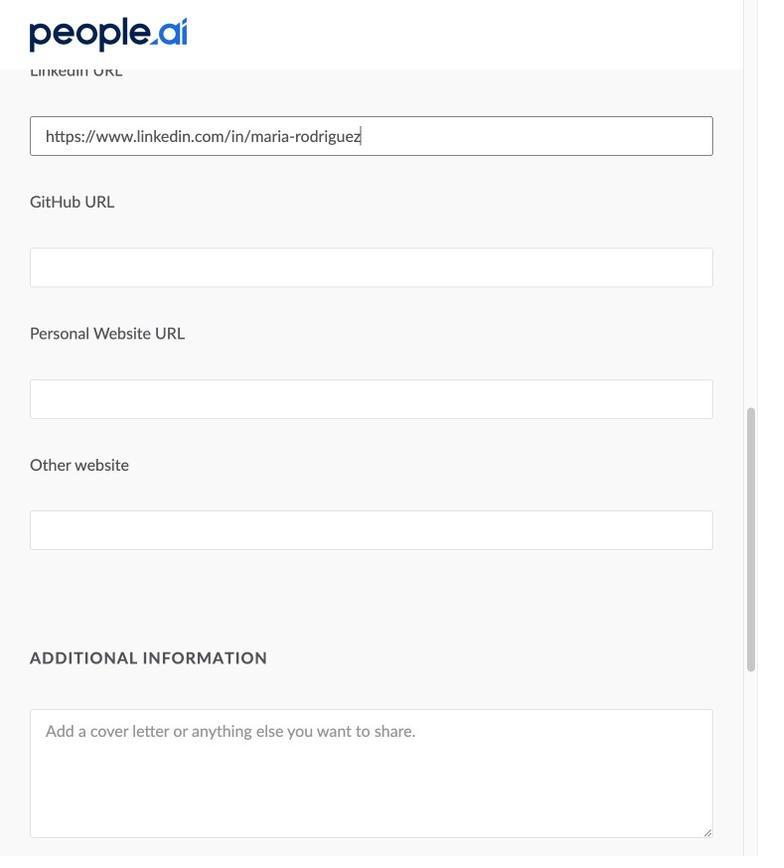 Task type: locate. For each thing, give the bounding box(es) containing it.
Add a cover letter or anything else you want to share. text field
[[30, 710, 713, 839]]

people.ai logo image
[[30, 17, 187, 52]]

None text field
[[30, 511, 713, 551]]

None text field
[[30, 116, 713, 156], [30, 248, 713, 288], [30, 379, 713, 419], [30, 116, 713, 156], [30, 248, 713, 288], [30, 379, 713, 419]]



Task type: vqa. For each thing, say whether or not it's contained in the screenshot.
Add a cover letter or anything else you want to share. text box
yes



